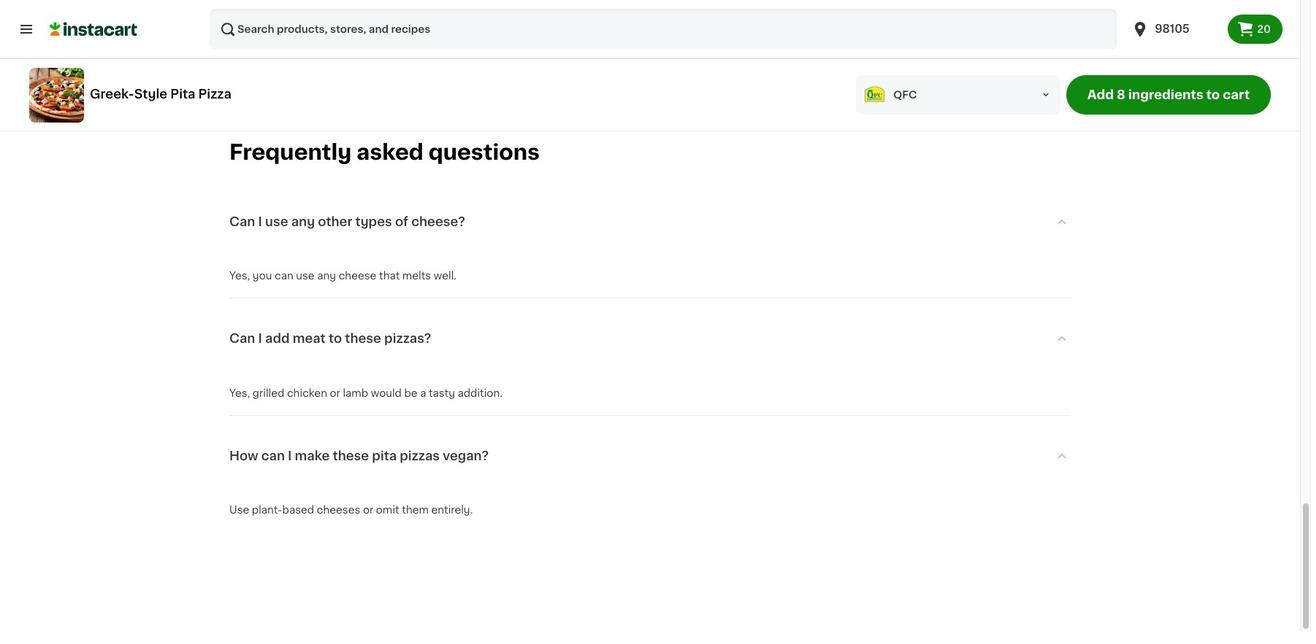 Task type: locate. For each thing, give the bounding box(es) containing it.
1 vertical spatial use
[[296, 271, 315, 282]]

or left lamb
[[330, 389, 340, 399]]

to inside the can i add meat to these pizzas? dropdown button
[[329, 333, 342, 345]]

i inside can i use any other types of cheese? dropdown button
[[258, 216, 262, 228]]

can inside dropdown button
[[229, 216, 255, 228]]

lamb
[[343, 389, 368, 399]]

can inside dropdown button
[[229, 333, 255, 345]]

protein
[[238, 34, 276, 44]]

can for can i add meat to these pizzas?
[[229, 333, 255, 345]]

1 vertical spatial these
[[333, 450, 369, 462]]

i up you
[[258, 216, 262, 228]]

1 vertical spatial or
[[363, 506, 374, 516]]

i inside the can i add meat to these pizzas? dropdown button
[[258, 333, 262, 345]]

yes, left you
[[229, 271, 250, 282]]

chicken
[[287, 389, 327, 399]]

0 vertical spatial yes,
[[229, 271, 250, 282]]

1 horizontal spatial to
[[1207, 89, 1220, 101]]

1 horizontal spatial any
[[317, 271, 336, 282]]

1 vertical spatial can
[[229, 333, 255, 345]]

2 can from the top
[[229, 333, 255, 345]]

0 vertical spatial use
[[265, 216, 288, 228]]

0 vertical spatial to
[[1207, 89, 1220, 101]]

1 vertical spatial i
[[258, 333, 262, 345]]

these
[[345, 333, 381, 345], [333, 450, 369, 462]]

can right how
[[261, 450, 285, 462]]

1 yes, from the top
[[229, 271, 250, 282]]

i for add
[[258, 333, 262, 345]]

i for use
[[258, 216, 262, 228]]

or
[[330, 389, 340, 399], [363, 506, 374, 516]]

a
[[420, 389, 426, 399]]

i
[[258, 216, 262, 228], [258, 333, 262, 345], [288, 450, 292, 462]]

to left the cart
[[1207, 89, 1220, 101]]

can
[[229, 216, 255, 228], [229, 333, 255, 345]]

plant-
[[252, 506, 282, 516]]

any left other
[[291, 216, 315, 228]]

Search field
[[210, 9, 1117, 50]]

add 8 ingredients to cart button
[[1067, 75, 1271, 115]]

can
[[275, 271, 294, 282], [261, 450, 285, 462]]

2 yes, from the top
[[229, 389, 250, 399]]

0 vertical spatial can
[[229, 216, 255, 228]]

1 horizontal spatial use
[[296, 271, 315, 282]]

can left add
[[229, 333, 255, 345]]

add
[[265, 333, 290, 345]]

cheese?
[[411, 216, 465, 228]]

i left "make"
[[288, 450, 292, 462]]

these left pita
[[333, 450, 369, 462]]

to right meat
[[329, 333, 342, 345]]

any inside can i use any other types of cheese? dropdown button
[[291, 216, 315, 228]]

98105 button
[[1132, 9, 1220, 50]]

be
[[404, 389, 418, 399]]

omit
[[376, 506, 399, 516]]

pizzas
[[400, 450, 440, 462]]

yes, left grilled
[[229, 389, 250, 399]]

2 vertical spatial i
[[288, 450, 292, 462]]

38
[[854, 2, 867, 12]]

use
[[265, 216, 288, 228], [296, 271, 315, 282]]

0 vertical spatial these
[[345, 333, 381, 345]]

addition.
[[458, 389, 503, 399]]

0 horizontal spatial use
[[265, 216, 288, 228]]

can right you
[[275, 271, 294, 282]]

any
[[291, 216, 315, 228], [317, 271, 336, 282]]

melts
[[402, 271, 431, 282]]

can i use any other types of cheese?
[[229, 216, 465, 228]]

i left add
[[258, 333, 262, 345]]

types
[[355, 216, 392, 228]]

0 vertical spatial or
[[330, 389, 340, 399]]

to
[[1207, 89, 1220, 101], [329, 333, 342, 345]]

qfc
[[894, 90, 917, 100]]

0 vertical spatial can
[[275, 271, 294, 282]]

these left pizzas?
[[345, 333, 381, 345]]

pita
[[372, 450, 397, 462]]

can inside dropdown button
[[261, 450, 285, 462]]

cheeses
[[317, 506, 360, 516]]

0 horizontal spatial any
[[291, 216, 315, 228]]

can up you
[[229, 216, 255, 228]]

0 vertical spatial any
[[291, 216, 315, 228]]

use right you
[[296, 271, 315, 282]]

greek-
[[90, 88, 134, 100]]

1 horizontal spatial or
[[363, 506, 374, 516]]

any left the "cheese"
[[317, 271, 336, 282]]

add
[[1088, 89, 1114, 101]]

can i add meat to these pizzas? button
[[229, 313, 1071, 365]]

0 horizontal spatial to
[[329, 333, 342, 345]]

or left the omit
[[363, 506, 374, 516]]

them
[[402, 506, 429, 516]]

yes,
[[229, 271, 250, 282], [229, 389, 250, 399]]

g
[[870, 2, 876, 12]]

None search field
[[210, 9, 1117, 50]]

1 can from the top
[[229, 216, 255, 228]]

1 vertical spatial yes,
[[229, 389, 250, 399]]

use up you
[[265, 216, 288, 228]]

style
[[134, 88, 167, 100]]

0 vertical spatial i
[[258, 216, 262, 228]]

add 8 ingredients to cart
[[1088, 89, 1250, 101]]

you
[[253, 271, 272, 282]]

1 vertical spatial can
[[261, 450, 285, 462]]

qfc button
[[856, 75, 1061, 115]]

1 vertical spatial to
[[329, 333, 342, 345]]



Task type: describe. For each thing, give the bounding box(es) containing it.
to inside add 8 ingredients to cart button
[[1207, 89, 1220, 101]]

38 g
[[854, 2, 876, 12]]

yes, for can i use any other types of cheese?
[[229, 271, 250, 282]]

tasty
[[429, 389, 455, 399]]

pizza
[[198, 88, 232, 100]]

0 horizontal spatial or
[[330, 389, 340, 399]]

kcal
[[856, 66, 876, 77]]

vegan?
[[443, 450, 489, 462]]

other
[[318, 216, 352, 228]]

yes, you can use any cheese that melts well.
[[229, 271, 457, 282]]

would
[[371, 389, 402, 399]]

entirely.
[[431, 506, 473, 516]]

greek-style pita pizza
[[90, 88, 232, 100]]

can i use any other types of cheese? button
[[229, 196, 1071, 248]]

can i add meat to these pizzas?
[[229, 333, 431, 345]]

8
[[1117, 89, 1126, 101]]

how
[[229, 450, 258, 462]]

use plant-based cheeses or omit them entirely.
[[229, 506, 473, 516]]

carbohydrates
[[238, 2, 318, 12]]

use inside dropdown button
[[265, 216, 288, 228]]

qfc image
[[862, 82, 888, 108]]

ingredients
[[1129, 89, 1204, 101]]

98105
[[1155, 23, 1190, 34]]

frequently
[[229, 142, 352, 163]]

instacart logo image
[[50, 20, 137, 38]]

questions
[[429, 142, 540, 163]]

98105 button
[[1123, 9, 1228, 50]]

how can i make these pita pizzas vegan?
[[229, 450, 489, 462]]

yes, for can i add meat to these pizzas?
[[229, 389, 250, 399]]

make
[[295, 450, 330, 462]]

i inside how can i make these pita pizzas vegan? dropdown button
[[288, 450, 292, 462]]

frequently asked questions
[[229, 142, 540, 163]]

cheese
[[339, 271, 377, 282]]

20
[[1258, 24, 1271, 34]]

asked
[[357, 142, 424, 163]]

cart
[[1223, 89, 1250, 101]]

based
[[282, 506, 314, 516]]

grilled
[[253, 389, 284, 399]]

that
[[379, 271, 400, 282]]

pizzas?
[[384, 333, 431, 345]]

how can i make these pita pizzas vegan? button
[[229, 430, 1071, 483]]

meat
[[293, 333, 326, 345]]

can for can i use any other types of cheese?
[[229, 216, 255, 228]]

well.
[[434, 271, 457, 282]]

20 button
[[1228, 15, 1283, 44]]

these inside the can i add meat to these pizzas? dropdown button
[[345, 333, 381, 345]]

of
[[395, 216, 408, 228]]

yes, grilled chicken or lamb would be a tasty addition.
[[229, 389, 503, 399]]

these inside how can i make these pita pizzas vegan? dropdown button
[[333, 450, 369, 462]]

use
[[229, 506, 249, 516]]

pita
[[170, 88, 195, 100]]

1 vertical spatial any
[[317, 271, 336, 282]]



Task type: vqa. For each thing, say whether or not it's contained in the screenshot.
& inside 'Link'
no



